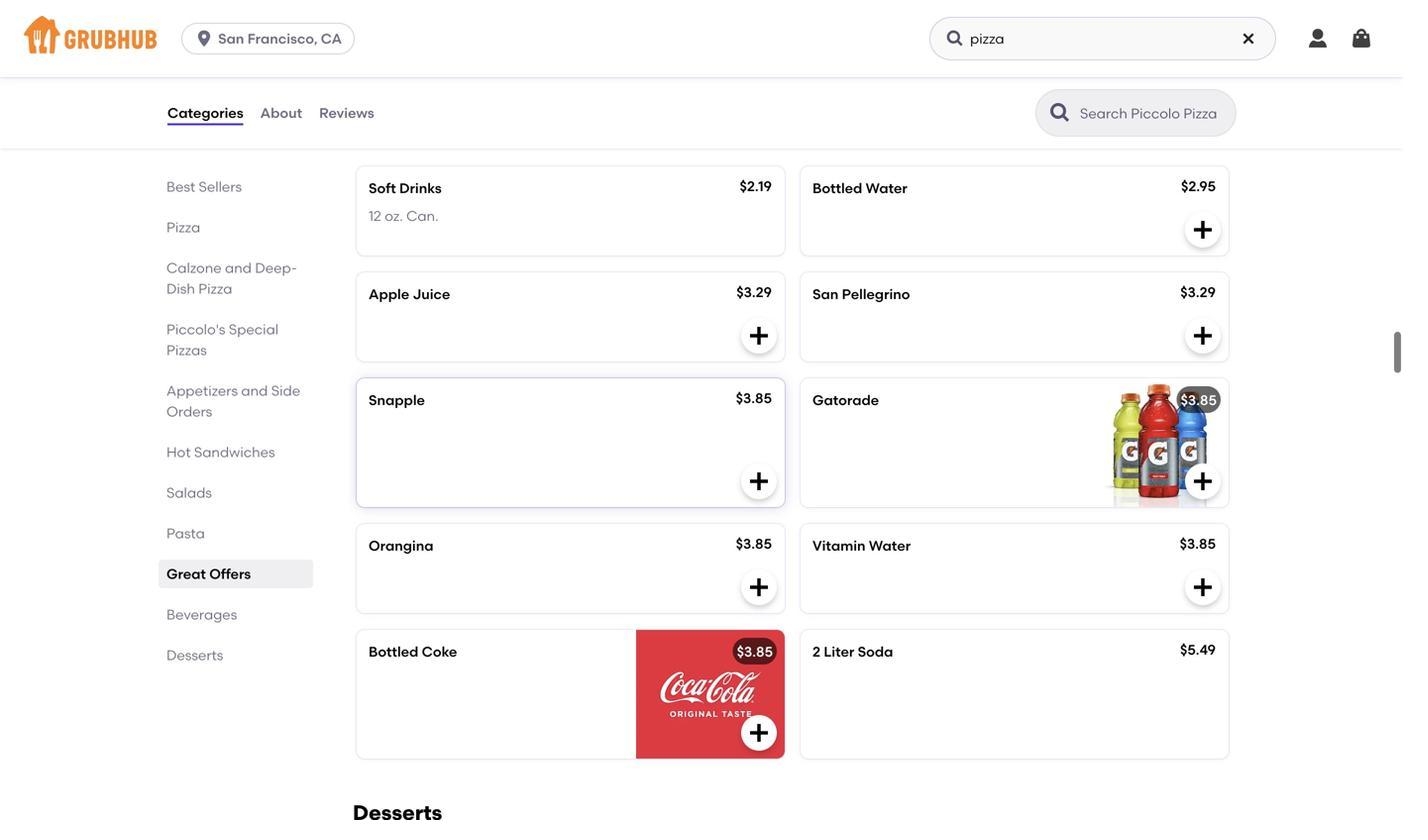 Task type: vqa. For each thing, say whether or not it's contained in the screenshot.
"Soda"
yes



Task type: locate. For each thing, give the bounding box(es) containing it.
and
[[855, 40, 882, 57], [225, 260, 252, 277], [241, 383, 268, 400]]

1 vertical spatial water
[[869, 538, 911, 555]]

main navigation navigation
[[0, 0, 1404, 77]]

pizza inside tab
[[167, 219, 200, 236]]

water for bottled water
[[866, 180, 908, 197]]

halal. large 16" pizza with 3 toppings, dinner salad, 5 hot wings and 3 cans of soda. button
[[801, 0, 1229, 78]]

pizza down best
[[167, 219, 200, 236]]

0 horizontal spatial san
[[218, 30, 244, 47]]

1 vertical spatial beverages
[[167, 607, 237, 624]]

0 horizontal spatial bottled
[[369, 644, 419, 661]]

hot
[[167, 444, 191, 461]]

drinks
[[400, 180, 442, 197]]

pizzas
[[167, 342, 207, 359]]

pellegrino
[[842, 286, 911, 303]]

beverages up soft drinks at the left top
[[353, 120, 463, 145]]

$2.95
[[1182, 178, 1217, 195]]

san francisco, ca button
[[182, 23, 363, 55]]

0 vertical spatial and
[[855, 40, 882, 57]]

water
[[866, 180, 908, 197], [869, 538, 911, 555]]

apple
[[369, 286, 410, 303]]

hot sandwiches
[[167, 444, 275, 461]]

0 vertical spatial pizza
[[167, 219, 200, 236]]

apple juice
[[369, 286, 450, 303]]

special
[[229, 321, 279, 338]]

bottled
[[813, 180, 863, 197], [369, 644, 419, 661]]

0 horizontal spatial 3
[[885, 40, 893, 57]]

1 horizontal spatial 3
[[989, 20, 997, 37]]

soft
[[369, 180, 396, 197]]

appetizers and side orders
[[167, 383, 301, 420]]

bottled coke
[[369, 644, 457, 661]]

and left deep-
[[225, 260, 252, 277]]

$3.85 for orangina
[[736, 536, 772, 553]]

piccolo's special pizzas tab
[[167, 319, 305, 361]]

vitamin
[[813, 538, 866, 555]]

pizza
[[920, 20, 954, 37]]

2 vertical spatial and
[[241, 383, 268, 400]]

1 vertical spatial bottled
[[369, 644, 419, 661]]

16"
[[897, 20, 917, 37]]

svg image inside "san francisco, ca" button
[[194, 29, 214, 49]]

pizza down 'calzone'
[[199, 281, 232, 297]]

salad,
[[1113, 20, 1154, 37]]

1 horizontal spatial svg image
[[1241, 31, 1257, 47]]

beverages
[[353, 120, 463, 145], [167, 607, 237, 624]]

san inside "san francisco, ca" button
[[218, 30, 244, 47]]

beverages tab
[[167, 605, 305, 626]]

$3.85 for snapple
[[736, 390, 772, 407]]

great offers
[[167, 566, 251, 583]]

juice
[[413, 286, 450, 303]]

$3.85
[[736, 390, 772, 407], [1181, 392, 1217, 409], [736, 536, 772, 553], [1180, 536, 1217, 553], [737, 644, 773, 661]]

1 vertical spatial pizza
[[199, 281, 232, 297]]

0 vertical spatial bottled
[[813, 180, 863, 197]]

categories button
[[167, 77, 245, 149]]

with
[[958, 20, 986, 37]]

1 vertical spatial san
[[813, 286, 839, 303]]

pizza
[[167, 219, 200, 236], [199, 281, 232, 297]]

pasta
[[167, 525, 205, 542]]

0 vertical spatial 3
[[989, 20, 997, 37]]

great offers tab
[[167, 564, 305, 585]]

san left 'francisco,'
[[218, 30, 244, 47]]

beverages inside "tab"
[[167, 607, 237, 624]]

and down large
[[855, 40, 882, 57]]

and inside calzone and deep- dish pizza
[[225, 260, 252, 277]]

salads tab
[[167, 483, 305, 504]]

$3.29
[[737, 284, 772, 301], [1181, 284, 1217, 301]]

1 vertical spatial and
[[225, 260, 252, 277]]

bottled right $2.19
[[813, 180, 863, 197]]

3 right with
[[989, 20, 997, 37]]

bottled water
[[813, 180, 908, 197]]

ca
[[321, 30, 342, 47]]

1 vertical spatial svg image
[[748, 722, 771, 746]]

and for deep-
[[225, 260, 252, 277]]

3 left cans
[[885, 40, 893, 57]]

san
[[218, 30, 244, 47], [813, 286, 839, 303]]

pizza tab
[[167, 217, 305, 238]]

reviews button
[[318, 77, 376, 149]]

1 horizontal spatial beverages
[[353, 120, 463, 145]]

0 vertical spatial svg image
[[1241, 31, 1257, 47]]

side
[[271, 383, 301, 400]]

about
[[260, 104, 302, 121]]

beverages up desserts
[[167, 607, 237, 624]]

vitamin water
[[813, 538, 911, 555]]

and for side
[[241, 383, 268, 400]]

calzone and deep- dish pizza tab
[[167, 258, 305, 299]]

dish
[[167, 281, 195, 297]]

3
[[989, 20, 997, 37], [885, 40, 893, 57]]

1 $3.29 from the left
[[737, 284, 772, 301]]

0 horizontal spatial $3.29
[[737, 284, 772, 301]]

and left side
[[241, 383, 268, 400]]

san left the pellegrino
[[813, 286, 839, 303]]

can.
[[407, 208, 439, 225]]

wings
[[813, 40, 851, 57]]

0 vertical spatial water
[[866, 180, 908, 197]]

san pellegrino
[[813, 286, 911, 303]]

2 $3.29 from the left
[[1181, 284, 1217, 301]]

gatorade image
[[1081, 379, 1229, 508]]

and inside appetizers and side orders
[[241, 383, 268, 400]]

0 horizontal spatial beverages
[[167, 607, 237, 624]]

1 horizontal spatial san
[[813, 286, 839, 303]]

2
[[813, 644, 821, 661]]

appetizers
[[167, 383, 238, 400]]

1 vertical spatial 3
[[885, 40, 893, 57]]

0 vertical spatial san
[[218, 30, 244, 47]]

0 vertical spatial beverages
[[353, 120, 463, 145]]

piccolo's
[[167, 321, 226, 338]]

bottled left coke
[[369, 644, 419, 661]]

2 liter soda
[[813, 644, 894, 661]]

1 horizontal spatial $3.29
[[1181, 284, 1217, 301]]

svg image
[[1241, 31, 1257, 47], [748, 722, 771, 746]]

$3.85 for vitamin water
[[1180, 536, 1217, 553]]

cans
[[896, 40, 929, 57]]

1 horizontal spatial bottled
[[813, 180, 863, 197]]

svg image
[[1307, 27, 1331, 51], [1350, 27, 1374, 51], [194, 29, 214, 49], [946, 29, 966, 49], [1192, 218, 1216, 242], [748, 324, 771, 348], [1192, 324, 1216, 348], [748, 470, 771, 494], [1192, 470, 1216, 494], [748, 576, 771, 600], [1192, 576, 1216, 600]]



Task type: describe. For each thing, give the bounding box(es) containing it.
5
[[1157, 20, 1166, 37]]

bottled coke image
[[637, 630, 785, 759]]

large
[[855, 20, 894, 37]]

soft drinks
[[369, 180, 442, 197]]

about button
[[259, 77, 303, 149]]

sandwiches
[[194, 444, 275, 461]]

$3.29 for san pellegrino
[[1181, 284, 1217, 301]]

Search for food, convenience, alcohol... search field
[[930, 17, 1277, 60]]

water for vitamin water
[[869, 538, 911, 555]]

$2.19
[[740, 178, 772, 195]]

oz.
[[385, 208, 403, 225]]

$5.49
[[1181, 642, 1217, 659]]

great
[[167, 566, 206, 583]]

offers
[[209, 566, 251, 583]]

Search Piccolo Pizza search field
[[1079, 104, 1230, 123]]

deep-
[[255, 260, 297, 277]]

francisco,
[[248, 30, 318, 47]]

snapple
[[369, 392, 425, 409]]

gatorade
[[813, 392, 880, 409]]

desserts tab
[[167, 645, 305, 666]]

san for san pellegrino
[[813, 286, 839, 303]]

svg image inside main navigation navigation
[[1241, 31, 1257, 47]]

best sellers
[[167, 178, 242, 195]]

calzone
[[167, 260, 222, 277]]

pasta tab
[[167, 523, 305, 544]]

appetizers and side orders tab
[[167, 381, 305, 422]]

toppings,
[[1001, 20, 1064, 37]]

bottled for bottled coke
[[369, 644, 419, 661]]

desserts
[[167, 647, 223, 664]]

reviews
[[319, 104, 375, 121]]

orders
[[167, 404, 212, 420]]

salads
[[167, 485, 212, 502]]

categories
[[168, 104, 244, 121]]

hot sandwiches tab
[[167, 442, 305, 463]]

halal.
[[813, 20, 852, 37]]

search icon image
[[1049, 101, 1073, 125]]

coke
[[422, 644, 457, 661]]

calzone and deep- dish pizza
[[167, 260, 297, 297]]

bottled for bottled water
[[813, 180, 863, 197]]

soda.
[[949, 40, 986, 57]]

12 oz. can.
[[369, 208, 439, 225]]

and inside halal. large 16" pizza with 3 toppings, dinner salad, 5 hot wings and 3 cans of soda.
[[855, 40, 882, 57]]

of
[[932, 40, 945, 57]]

san for san francisco, ca
[[218, 30, 244, 47]]

piccolo's special pizzas
[[167, 321, 279, 359]]

orangina
[[369, 538, 434, 555]]

halal. large 16" pizza with 3 toppings, dinner salad, 5 hot wings and 3 cans of soda.
[[813, 20, 1191, 57]]

liter
[[824, 644, 855, 661]]

hot
[[1169, 20, 1191, 37]]

0 horizontal spatial svg image
[[748, 722, 771, 746]]

$3.29 for apple juice
[[737, 284, 772, 301]]

soda
[[858, 644, 894, 661]]

san francisco, ca
[[218, 30, 342, 47]]

best
[[167, 178, 195, 195]]

sellers
[[199, 178, 242, 195]]

best sellers tab
[[167, 176, 305, 197]]

pizza inside calzone and deep- dish pizza
[[199, 281, 232, 297]]

12
[[369, 208, 382, 225]]

dinner
[[1067, 20, 1110, 37]]



